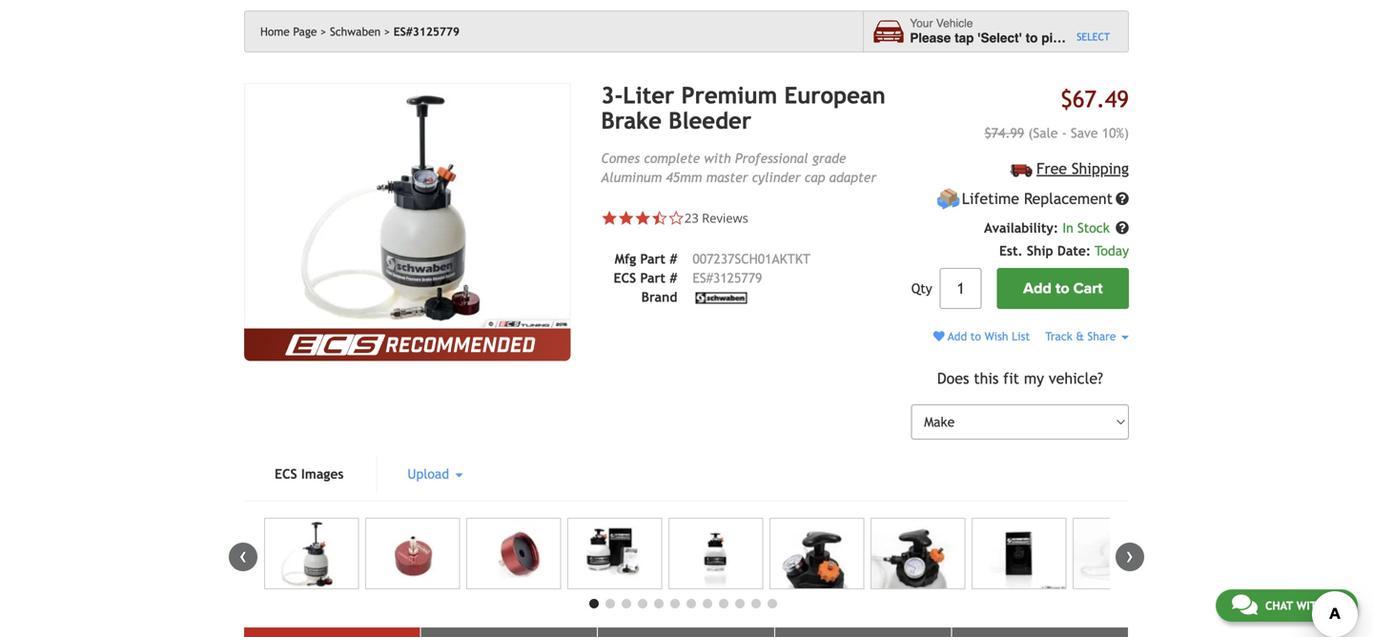 Task type: vqa. For each thing, say whether or not it's contained in the screenshot.
necessary.
no



Task type: describe. For each thing, give the bounding box(es) containing it.
› link
[[1116, 543, 1145, 572]]

images
[[301, 467, 344, 482]]

to inside your vehicle please tap 'select' to pick a vehicle
[[1026, 31, 1038, 45]]

add to wish list link
[[934, 330, 1030, 343]]

67.49
[[1073, 86, 1129, 113]]

this
[[974, 369, 999, 387]]

liter
[[623, 82, 675, 109]]

your
[[910, 17, 933, 30]]

ship
[[1027, 243, 1054, 259]]

schwaben image
[[693, 292, 750, 304]]

23 reviews
[[685, 209, 749, 226]]

today
[[1095, 243, 1129, 259]]

wish
[[985, 330, 1009, 343]]

0 horizontal spatial ecs
[[275, 467, 297, 482]]

schwaben
[[330, 25, 381, 38]]

home
[[260, 25, 290, 38]]

bleeder
[[669, 107, 752, 134]]

my
[[1024, 369, 1044, 387]]

free
[[1037, 160, 1067, 177]]

1 star image from the left
[[601, 210, 618, 226]]

es#3125779
[[394, 25, 460, 38]]

date:
[[1058, 243, 1091, 259]]

add to wish list
[[945, 330, 1030, 343]]

part inside 007237sch01aktkt ecs part #
[[640, 270, 666, 286]]

to for add to cart
[[1056, 280, 1070, 298]]

(sale
[[1029, 125, 1058, 141]]

cart
[[1074, 280, 1103, 298]]

ecs images
[[275, 467, 344, 482]]

tap
[[955, 31, 974, 45]]

007237sch01aktkt
[[693, 251, 811, 266]]

ecs tuning recommends this product. image
[[244, 329, 571, 361]]

mfg part #
[[615, 251, 678, 266]]

list
[[1012, 330, 1030, 343]]

with inside comes complete with professional grade aluminum 45mm master cylinder cap adapter
[[704, 151, 731, 166]]

in
[[1063, 220, 1074, 236]]

your vehicle please tap 'select' to pick a vehicle
[[910, 17, 1126, 45]]

chat
[[1266, 599, 1294, 612]]

comes complete with professional grade aluminum 45mm master cylinder cap adapter
[[601, 151, 877, 185]]

‹
[[239, 543, 247, 568]]

vehicle?
[[1049, 369, 1104, 387]]

add for add to wish list
[[948, 330, 967, 343]]

us
[[1328, 599, 1342, 612]]

replacement
[[1024, 190, 1113, 208]]

qty
[[912, 281, 933, 296]]

est.
[[1000, 243, 1023, 259]]

23 reviews link
[[685, 209, 749, 226]]

availability:
[[984, 220, 1059, 236]]

does this fit my vehicle?
[[937, 369, 1104, 387]]

adapter
[[829, 170, 877, 185]]

-
[[1062, 125, 1067, 141]]

'select'
[[978, 31, 1022, 45]]

empty star image
[[668, 210, 685, 226]]

mfg
[[615, 251, 636, 266]]

master
[[706, 170, 748, 185]]

track & share
[[1046, 330, 1120, 343]]

$74.99 (sale - save 10%)
[[985, 125, 1129, 141]]

›
[[1127, 543, 1134, 568]]

professional
[[735, 151, 809, 166]]

question circle image for in stock
[[1116, 221, 1129, 235]]

3-
[[601, 82, 623, 109]]

page
[[293, 25, 317, 38]]

fit
[[1004, 369, 1020, 387]]

select link
[[1077, 29, 1110, 45]]

reviews
[[702, 209, 749, 226]]



Task type: locate. For each thing, give the bounding box(es) containing it.
1 vertical spatial to
[[1056, 280, 1070, 298]]

lifetime
[[962, 190, 1020, 208]]

1 horizontal spatial ecs
[[614, 270, 636, 286]]

45mm
[[666, 170, 702, 185]]

# up brand at top left
[[670, 270, 678, 286]]

2 horizontal spatial to
[[1056, 280, 1070, 298]]

to
[[1026, 31, 1038, 45], [1056, 280, 1070, 298], [971, 330, 982, 343]]

with
[[704, 151, 731, 166], [1297, 599, 1325, 612]]

1 vertical spatial #
[[670, 270, 678, 286]]

chat with us
[[1266, 599, 1342, 612]]

star image left star image
[[601, 210, 618, 226]]

question circle image down shipping
[[1116, 192, 1129, 206]]

track & share button
[[1046, 330, 1129, 343]]

es#3125779 - 007237sch01aktkt - 3-liter premium european brake bleeder - comes complete with professional grade aluminum 45mm master cylinder cap adapter - schwaben - audi bmw volkswagen mercedes benz mini porsche image
[[244, 83, 571, 329], [264, 518, 359, 590], [365, 518, 460, 590], [466, 518, 561, 590], [568, 518, 662, 590], [669, 518, 763, 590], [770, 518, 865, 590], [871, 518, 966, 590], [972, 518, 1067, 590], [1073, 518, 1168, 590]]

1 vertical spatial part
[[640, 270, 666, 286]]

shipping
[[1072, 160, 1129, 177]]

ecs inside 007237sch01aktkt ecs part #
[[614, 270, 636, 286]]

vehicle
[[1082, 31, 1126, 45]]

stock
[[1078, 220, 1110, 236]]

1 horizontal spatial to
[[1026, 31, 1038, 45]]

star image
[[601, 210, 618, 226], [618, 210, 635, 226]]

ecs images link
[[244, 455, 374, 493]]

to left pick
[[1026, 31, 1038, 45]]

to left wish
[[971, 330, 982, 343]]

0 vertical spatial ecs
[[614, 270, 636, 286]]

2 part from the top
[[640, 270, 666, 286]]

part up brand at top left
[[640, 270, 666, 286]]

does
[[937, 369, 970, 387]]

with up master
[[704, 151, 731, 166]]

question circle image
[[1116, 192, 1129, 206], [1116, 221, 1129, 235]]

to left cart
[[1056, 280, 1070, 298]]

please
[[910, 31, 951, 45]]

part right mfg
[[640, 251, 666, 266]]

home page link
[[260, 25, 327, 38]]

select
[[1077, 31, 1110, 43]]

vehicle
[[936, 17, 973, 30]]

cylinder
[[752, 170, 801, 185]]

pick
[[1042, 31, 1068, 45]]

0 vertical spatial to
[[1026, 31, 1038, 45]]

add down ship
[[1024, 280, 1052, 298]]

ecs
[[614, 270, 636, 286], [275, 467, 297, 482]]

schwaben link
[[330, 25, 390, 38]]

2 # from the top
[[670, 270, 678, 286]]

1 # from the top
[[670, 251, 678, 266]]

$74.99
[[985, 125, 1025, 141]]

1 horizontal spatial add
[[1024, 280, 1052, 298]]

premium
[[682, 82, 778, 109]]

a
[[1071, 31, 1079, 45]]

es#
[[693, 270, 713, 286]]

2 question circle image from the top
[[1116, 221, 1129, 235]]

0 vertical spatial part
[[640, 251, 666, 266]]

0 vertical spatial question circle image
[[1116, 192, 1129, 206]]

availability: in stock
[[984, 220, 1114, 236]]

0 horizontal spatial add
[[948, 330, 967, 343]]

aluminum
[[601, 170, 662, 185]]

ecs down mfg
[[614, 270, 636, 286]]

0 vertical spatial with
[[704, 151, 731, 166]]

star image
[[635, 210, 651, 226]]

‹ link
[[229, 543, 258, 572]]

to for add to wish list
[[971, 330, 982, 343]]

None text field
[[940, 268, 982, 309]]

1 part from the top
[[640, 251, 666, 266]]

cap
[[805, 170, 825, 185]]

#
[[670, 251, 678, 266], [670, 270, 678, 286]]

comes
[[601, 151, 640, 166]]

&
[[1076, 330, 1084, 343]]

question circle image up today
[[1116, 221, 1129, 235]]

add right 'heart' image
[[948, 330, 967, 343]]

heart image
[[934, 331, 945, 342]]

23
[[685, 209, 699, 226]]

1 vertical spatial ecs
[[275, 467, 297, 482]]

to inside button
[[1056, 280, 1070, 298]]

add for add to cart
[[1024, 280, 1052, 298]]

add
[[1024, 280, 1052, 298], [948, 330, 967, 343]]

upload button
[[377, 455, 493, 493]]

brand
[[642, 289, 678, 305]]

home page
[[260, 25, 317, 38]]

1 vertical spatial question circle image
[[1116, 221, 1129, 235]]

add to cart button
[[997, 268, 1129, 309]]

with left "us"
[[1297, 599, 1325, 612]]

comments image
[[1232, 593, 1258, 616]]

1 vertical spatial add
[[948, 330, 967, 343]]

2 star image from the left
[[618, 210, 635, 226]]

# up 'es# 3125779 brand'
[[670, 251, 678, 266]]

ecs left images
[[275, 467, 297, 482]]

share
[[1088, 330, 1116, 343]]

est. ship date: today
[[1000, 243, 1129, 259]]

es# 3125779 brand
[[642, 270, 762, 305]]

brake
[[601, 107, 662, 134]]

free shipping
[[1037, 160, 1129, 177]]

add inside button
[[1024, 280, 1052, 298]]

upload
[[408, 467, 453, 482]]

complete
[[644, 151, 700, 166]]

question circle image for lifetime replacement
[[1116, 192, 1129, 206]]

part
[[640, 251, 666, 266], [640, 270, 666, 286]]

star image left half star icon
[[618, 210, 635, 226]]

# inside 007237sch01aktkt ecs part #
[[670, 270, 678, 286]]

save
[[1071, 125, 1098, 141]]

0 vertical spatial add
[[1024, 280, 1052, 298]]

grade
[[813, 151, 846, 166]]

this product is lifetime replacement eligible image
[[937, 187, 961, 211]]

1 horizontal spatial with
[[1297, 599, 1325, 612]]

chat with us link
[[1216, 589, 1358, 622]]

0 horizontal spatial to
[[971, 330, 982, 343]]

10%)
[[1102, 125, 1129, 141]]

1 question circle image from the top
[[1116, 192, 1129, 206]]

lifetime replacement
[[962, 190, 1113, 208]]

3125779
[[713, 270, 762, 286]]

1 vertical spatial with
[[1297, 599, 1325, 612]]

0 vertical spatial #
[[670, 251, 678, 266]]

007237sch01aktkt ecs part #
[[614, 251, 811, 286]]

track
[[1046, 330, 1073, 343]]

free shipping image
[[1011, 164, 1033, 177]]

0 horizontal spatial with
[[704, 151, 731, 166]]

3-liter premium european brake bleeder
[[601, 82, 886, 134]]

half star image
[[651, 210, 668, 226]]

2 vertical spatial to
[[971, 330, 982, 343]]

add to cart
[[1024, 280, 1103, 298]]

european
[[785, 82, 886, 109]]



